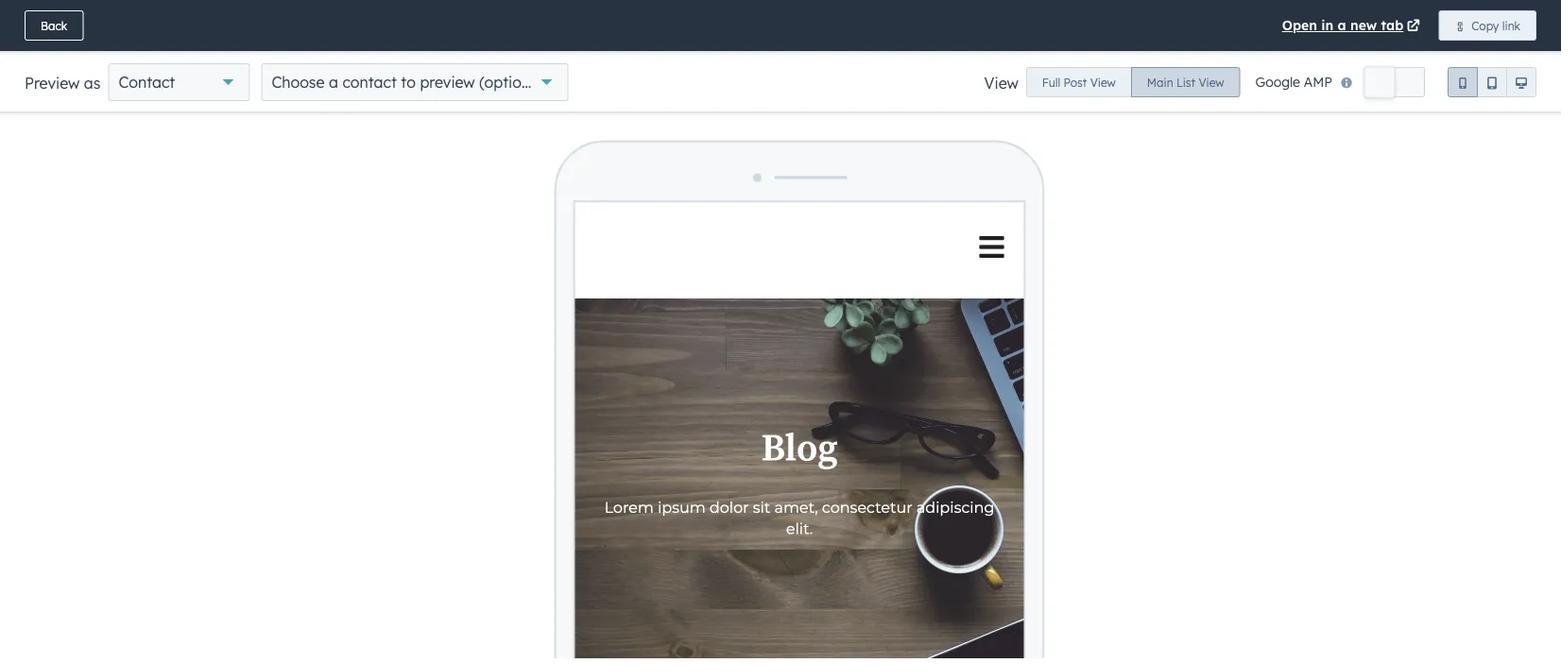 Task type: describe. For each thing, give the bounding box(es) containing it.
contact button
[[108, 63, 250, 101]]

full
[[1043, 75, 1061, 89]]

get
[[220, 20, 245, 39]]

not authorized
[[1423, 76, 1503, 90]]

to for information
[[200, 20, 215, 39]]

full post view
[[1043, 75, 1116, 89]]

group containing full post view
[[1027, 67, 1241, 97]]

hubspot
[[355, 20, 422, 39]]

give more information
[[1196, 23, 1316, 37]]

4
[[1540, 61, 1546, 75]]

save button
[[1279, 72, 1311, 95]]

back button
[[25, 10, 83, 41]]

access
[[280, 20, 330, 39]]

tab
[[1382, 17, 1404, 34]]

give for give more information
[[1196, 23, 1220, 37]]

choose a contact to preview (optional) button
[[261, 63, 569, 101]]

back
[[41, 18, 67, 33]]

post
[[1064, 75, 1088, 89]]

give for give more information to get full access to hubspot
[[20, 20, 54, 39]]

in
[[1322, 17, 1334, 34]]

to for contact
[[401, 73, 416, 92]]

0 vertical spatial a
[[1338, 17, 1347, 34]]

copy link
[[1472, 18, 1521, 33]]

contact
[[343, 73, 397, 92]]

more for give more information to get full access to hubspot
[[59, 20, 99, 39]]

1 horizontal spatial to
[[335, 20, 351, 39]]

open
[[1283, 17, 1318, 34]]

preview button
[[1322, 68, 1396, 98]]

main list view button
[[1132, 67, 1241, 97]]

not
[[1423, 76, 1443, 90]]

preview as
[[25, 74, 101, 93]]

contact
[[119, 73, 175, 92]]

main
[[1148, 75, 1174, 89]]

not authorized group
[[1407, 68, 1543, 98]]

open in a new tab link
[[1283, 14, 1424, 37]]



Task type: vqa. For each thing, say whether or not it's contained in the screenshot.
first "Actions"
no



Task type: locate. For each thing, give the bounding box(es) containing it.
0 horizontal spatial preview
[[25, 74, 80, 93]]

0 horizontal spatial view
[[985, 74, 1019, 93]]

0 horizontal spatial information
[[104, 20, 195, 39]]

2 horizontal spatial to
[[401, 73, 416, 92]]

google amp
[[1256, 74, 1333, 90]]

exit
[[26, 76, 46, 90]]

more left open
[[1223, 23, 1250, 37]]

preview inside preview button
[[1338, 76, 1380, 90]]

choose
[[272, 73, 325, 92]]

google
[[1256, 74, 1301, 90]]

0 horizontal spatial a
[[329, 73, 338, 92]]

information left in
[[1254, 23, 1316, 37]]

information
[[104, 20, 195, 39], [1254, 23, 1316, 37]]

1 horizontal spatial view
[[1091, 75, 1116, 89]]

main list view
[[1148, 75, 1225, 89]]

as
[[84, 74, 101, 93]]

to left get
[[200, 20, 215, 39]]

view
[[985, 74, 1019, 93], [1091, 75, 1116, 89], [1199, 75, 1225, 89]]

a inside popup button
[[329, 73, 338, 92]]

a right in
[[1338, 17, 1347, 34]]

to right access
[[335, 20, 351, 39]]

more
[[59, 20, 99, 39], [1223, 23, 1250, 37]]

1 horizontal spatial more
[[1223, 23, 1250, 37]]

2 horizontal spatial view
[[1199, 75, 1225, 89]]

preview right amp
[[1338, 76, 1380, 90]]

1 horizontal spatial preview
[[1338, 76, 1380, 90]]

a
[[1338, 17, 1347, 34], [329, 73, 338, 92]]

copy
[[1472, 18, 1500, 33]]

give up list
[[1196, 23, 1220, 37]]

preview for preview as
[[25, 74, 80, 93]]

to right contact
[[401, 73, 416, 92]]

preview
[[420, 73, 475, 92]]

preview left as
[[25, 74, 80, 93]]

full
[[250, 20, 275, 39]]

to inside popup button
[[401, 73, 416, 92]]

give up exit
[[20, 20, 54, 39]]

more for give more information
[[1223, 23, 1250, 37]]

a right choose
[[329, 73, 338, 92]]

group
[[1027, 67, 1241, 97], [1449, 67, 1537, 97], [1484, 117, 1543, 149]]

exit link
[[9, 68, 62, 98]]

preview
[[25, 74, 80, 93], [1338, 76, 1380, 90]]

0 horizontal spatial to
[[200, 20, 215, 39]]

0 horizontal spatial more
[[59, 20, 99, 39]]

more up as
[[59, 20, 99, 39]]

1 horizontal spatial give
[[1196, 23, 1220, 37]]

view right list
[[1199, 75, 1225, 89]]

view left full
[[985, 74, 1019, 93]]

give
[[20, 20, 54, 39], [1196, 23, 1220, 37]]

authorized
[[1446, 76, 1503, 90]]

view for full post view
[[1091, 75, 1116, 89]]

view inside "button"
[[1091, 75, 1116, 89]]

1 vertical spatial a
[[329, 73, 338, 92]]

view right post
[[1091, 75, 1116, 89]]

information for give more information to get full access to hubspot
[[104, 20, 195, 39]]

new
[[1351, 17, 1378, 34]]

information for give more information
[[1254, 23, 1316, 37]]

information up the contact
[[104, 20, 195, 39]]

choose a contact to preview (optional)
[[272, 73, 549, 92]]

view inside button
[[1199, 75, 1225, 89]]

view for main list view
[[1199, 75, 1225, 89]]

list
[[1177, 75, 1196, 89]]

0 horizontal spatial give
[[20, 20, 54, 39]]

1 horizontal spatial information
[[1254, 23, 1316, 37]]

link opens in a new window image
[[1408, 20, 1421, 34], [1408, 20, 1421, 34]]

give more information to get full access to hubspot
[[20, 20, 422, 39]]

link
[[1503, 18, 1521, 33]]

amp
[[1305, 74, 1333, 90]]

preview for preview
[[1338, 76, 1380, 90]]

open in a new tab
[[1283, 17, 1404, 34]]

(optional)
[[480, 73, 549, 92]]

full post view button
[[1027, 67, 1133, 97]]

not authorized button
[[1407, 68, 1519, 98]]

save
[[1279, 75, 1311, 91]]

give more information link
[[1180, 15, 1332, 45]]

to
[[200, 20, 215, 39], [335, 20, 351, 39], [401, 73, 416, 92]]

1 horizontal spatial a
[[1338, 17, 1347, 34]]

copy link button
[[1439, 10, 1537, 41]]



